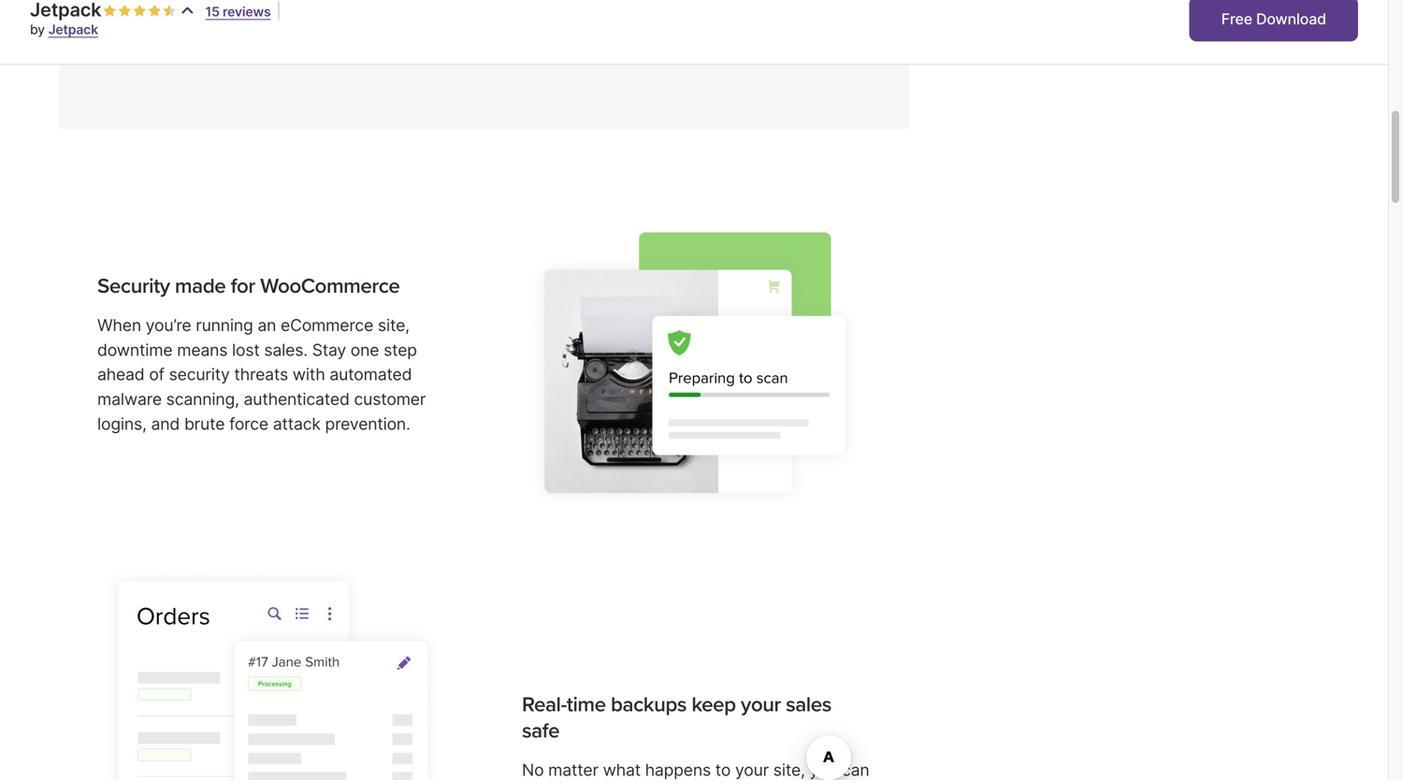 Task type: describe. For each thing, give the bounding box(es) containing it.
and
[[151, 414, 180, 434]]

brute
[[184, 414, 225, 434]]

your inside real-time backups keep your sales safe
[[741, 692, 781, 717]]

matter
[[548, 760, 599, 779]]

free download
[[1221, 17, 1326, 36]]

rate product 1 star image
[[103, 12, 116, 25]]

sales.
[[264, 340, 308, 360]]

free download link
[[1190, 4, 1358, 49]]

what
[[603, 760, 641, 779]]

downtime
[[97, 340, 173, 360]]

when you're running an ecommerce site, downtime means lost sales. stay one step ahead of security threats with automated malware scanning, authenticated customer logins, and brute force attack prevention.
[[97, 315, 426, 434]]

threats
[[234, 365, 288, 384]]

rate product 4 stars image
[[148, 12, 161, 25]]

download
[[1256, 17, 1326, 36]]

real-time backups keep your sales safe
[[522, 692, 831, 744]]

15
[[205, 11, 220, 27]]

with
[[293, 365, 325, 384]]

malware
[[97, 389, 162, 409]]

rate product 5 stars image
[[163, 12, 176, 25]]

safe
[[522, 718, 560, 744]]

to
[[715, 760, 731, 779]]

you
[[810, 760, 837, 779]]

15 reviews link
[[205, 11, 271, 27]]

of
[[149, 365, 164, 384]]

backups
[[611, 692, 687, 717]]

made
[[175, 274, 226, 299]]

force
[[229, 414, 268, 434]]

can
[[842, 760, 869, 779]]

attack
[[273, 414, 321, 434]]

stay
[[312, 340, 346, 360]]

jetpack link
[[48, 29, 98, 45]]

scanning,
[[166, 389, 239, 409]]

you're
[[146, 315, 191, 335]]

site, inside no matter what happens to your site, you can
[[773, 760, 805, 779]]

authenticated
[[244, 389, 350, 409]]

keep
[[692, 692, 736, 717]]

prevention.
[[325, 414, 410, 434]]

imagealt image for security made for woocommerce
[[522, 232, 872, 505]]

0 vertical spatial jetpack
[[30, 6, 101, 29]]

one
[[351, 340, 379, 360]]



Task type: vqa. For each thing, say whether or not it's contained in the screenshot.
All Extensions
no



Task type: locate. For each thing, give the bounding box(es) containing it.
for
[[231, 274, 255, 299]]

0 vertical spatial imagealt image
[[522, 232, 872, 505]]

security made for woocommerce
[[97, 274, 400, 299]]

jetpack up by jetpack in the left of the page
[[30, 6, 101, 29]]

by jetpack
[[30, 29, 98, 45]]

means
[[177, 340, 228, 360]]

your right keep
[[741, 692, 781, 717]]

no matter what happens to your site, you can
[[522, 760, 869, 780]]

imagealt image
[[522, 232, 872, 505], [97, 566, 447, 780]]

ahead
[[97, 365, 145, 384]]

rate product 3 stars image
[[133, 12, 146, 25]]

sales
[[786, 692, 831, 717]]

jetpack
[[30, 6, 101, 29], [48, 29, 98, 45]]

automated
[[330, 365, 412, 384]]

happens
[[645, 760, 711, 779]]

your inside no matter what happens to your site, you can
[[735, 760, 769, 779]]

1 horizontal spatial imagealt image
[[522, 232, 872, 505]]

0 horizontal spatial imagealt image
[[97, 566, 447, 780]]

1 vertical spatial jetpack
[[48, 29, 98, 45]]

running
[[196, 315, 253, 335]]

woocommerce
[[260, 274, 400, 299]]

an
[[258, 315, 276, 335]]

free
[[1221, 17, 1252, 36]]

site, inside when you're running an ecommerce site, downtime means lost sales. stay one step ahead of security threats with automated malware scanning, authenticated customer logins, and brute force attack prevention.
[[378, 315, 410, 335]]

real-
[[522, 692, 567, 717]]

15 reviews
[[205, 11, 271, 27]]

time
[[567, 692, 606, 717]]

by
[[30, 29, 45, 45]]

1 vertical spatial imagealt image
[[97, 566, 447, 780]]

reviews
[[223, 11, 271, 27]]

when
[[97, 315, 141, 335]]

security
[[169, 365, 230, 384]]

customer
[[354, 389, 426, 409]]

site, up step
[[378, 315, 410, 335]]

ecommerce
[[281, 315, 373, 335]]

imagealt image for real-time backups keep your sales safe
[[97, 566, 447, 780]]

0 horizontal spatial site,
[[378, 315, 410, 335]]

step
[[384, 340, 417, 360]]

logins,
[[97, 414, 147, 434]]

no
[[522, 760, 544, 779]]

rate product 2 stars image
[[118, 12, 131, 25]]

0 vertical spatial site,
[[378, 315, 410, 335]]

security
[[97, 274, 170, 299]]

0 vertical spatial your
[[741, 692, 781, 717]]

lost
[[232, 340, 260, 360]]

your
[[741, 692, 781, 717], [735, 760, 769, 779]]

jetpack right by
[[48, 29, 98, 45]]

site,
[[378, 315, 410, 335], [773, 760, 805, 779]]

1 vertical spatial site,
[[773, 760, 805, 779]]

your right to
[[735, 760, 769, 779]]

1 horizontal spatial site,
[[773, 760, 805, 779]]

1 vertical spatial your
[[735, 760, 769, 779]]

site, left you
[[773, 760, 805, 779]]



